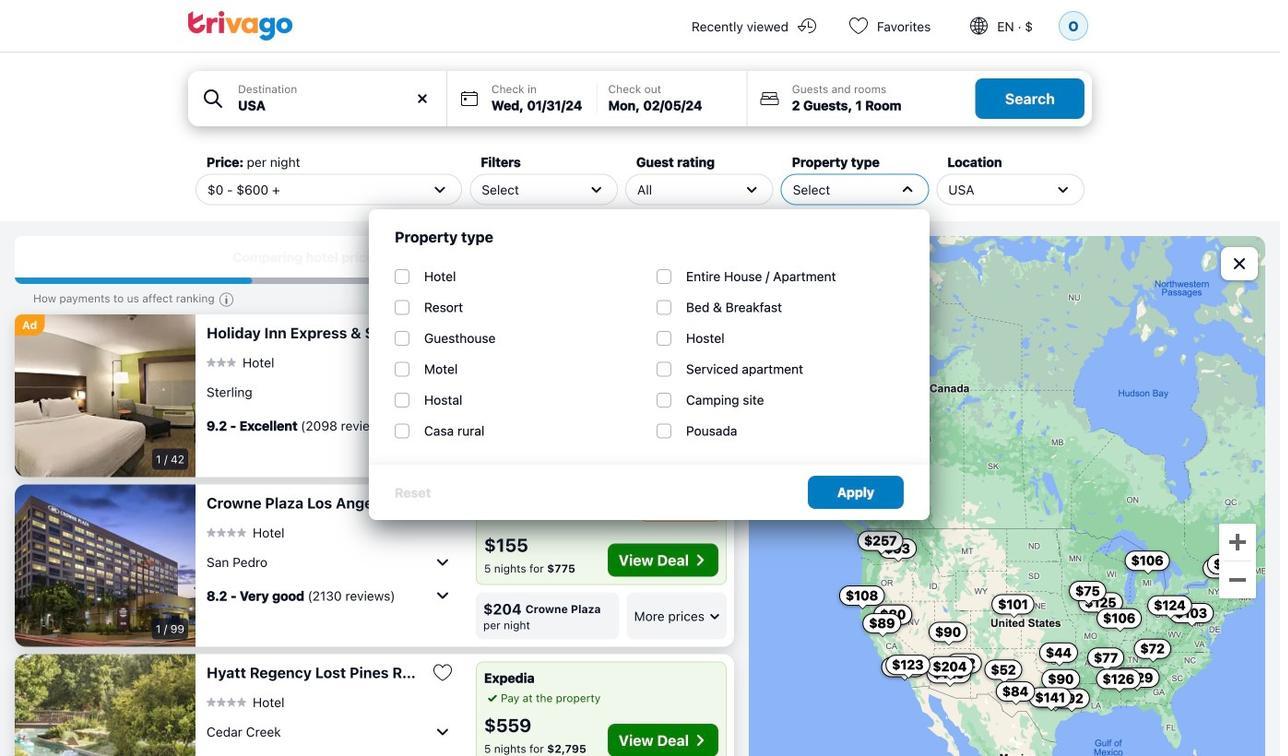 Task type: vqa. For each thing, say whether or not it's contained in the screenshot.
Pay at the property button
no



Task type: locate. For each thing, give the bounding box(es) containing it.
vrbo image
[[383, 247, 434, 266]]

holiday inn express & suites sterling, (sterling, usa) image
[[15, 315, 196, 477]]

None field
[[188, 71, 446, 126]]

crowne plaza los angeles harbor hotel, (san pedro, usa) image
[[15, 485, 196, 647]]

Where to? search field
[[238, 96, 435, 115]]

clear image
[[414, 90, 431, 107]]

region
[[996, 52, 1151, 240]]



Task type: describe. For each thing, give the bounding box(es) containing it.
expedia image
[[188, 247, 267, 266]]

map region
[[749, 236, 1266, 757]]

hotels.com image
[[281, 247, 368, 266]]

trivago logo image
[[188, 11, 293, 41]]

accor image
[[448, 247, 500, 266]]

holiday inn express image
[[484, 442, 542, 461]]

hyatt regency lost pines resort & spa, (cedar creek, usa) image
[[15, 655, 196, 757]]



